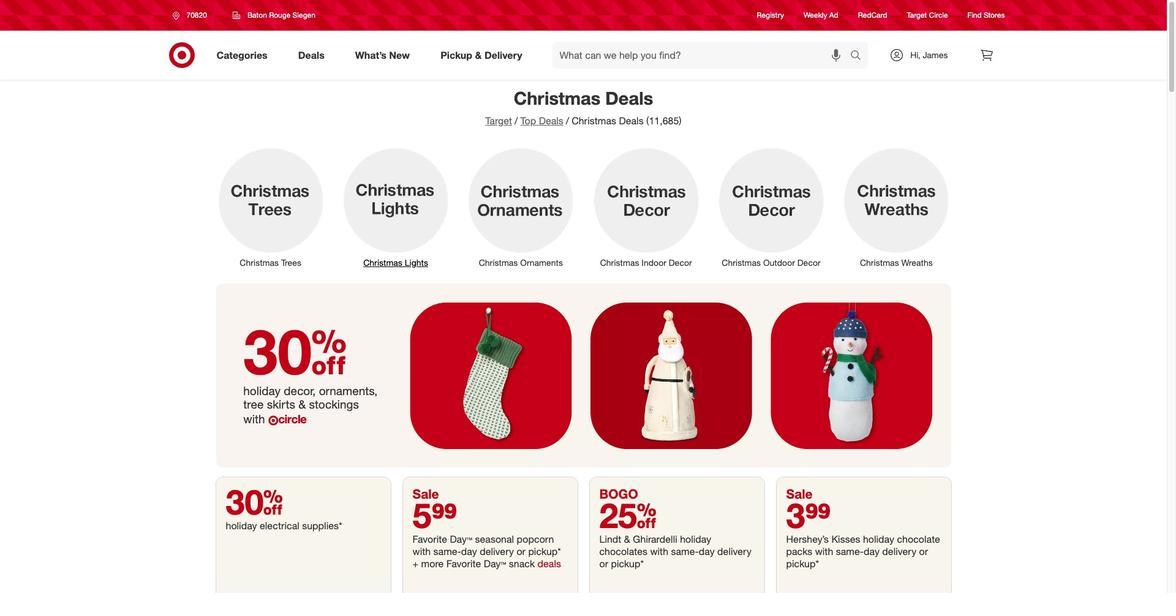 Task type: describe. For each thing, give the bounding box(es) containing it.
day for sale
[[864, 545, 880, 557]]

& inside holiday decor, ornaments, tree skirts & stockings with
[[298, 397, 306, 411]]

what's
[[355, 49, 387, 61]]

sale for 3
[[786, 486, 813, 502]]

holiday inside 30 holiday electrical supplies*
[[226, 519, 257, 532]]

lindt & ghirardelli holiday chocolates with same-day delivery or pickup*
[[599, 533, 752, 570]]

with inside holiday decor, ornaments, tree skirts & stockings with
[[243, 412, 265, 426]]

christmas right top deals link at top
[[572, 115, 616, 127]]

0 horizontal spatial ™
[[467, 533, 472, 545]]

circle
[[929, 11, 948, 20]]

search button
[[845, 42, 874, 71]]

decor,
[[284, 383, 316, 397]]

70820
[[187, 10, 207, 20]]

1 / from the left
[[515, 115, 518, 127]]

day inside seasonal popcorn with same-day delivery or pickup* + more favorite day
[[461, 545, 477, 557]]

target inside christmas deals target / top deals / christmas deals (11,685)
[[485, 115, 512, 127]]

ornaments,
[[319, 383, 377, 397]]

christmas wreaths
[[860, 257, 933, 268]]

christmas trees
[[240, 257, 301, 268]]

delivery for bogo
[[717, 545, 752, 557]]

christmas for lights
[[363, 257, 402, 268]]

30 for 30
[[243, 314, 347, 389]]

top deals link
[[520, 115, 564, 127]]

1 horizontal spatial target
[[907, 11, 927, 20]]

what's new link
[[345, 42, 425, 69]]

30 for 30 holiday electrical supplies*
[[226, 481, 283, 523]]

christmas for wreaths
[[860, 257, 899, 268]]

popcorn
[[517, 533, 554, 545]]

delivery
[[485, 49, 522, 61]]

3 99
[[786, 494, 831, 536]]

or inside seasonal popcorn with same-day delivery or pickup* + more favorite day
[[517, 545, 526, 557]]

christmas outdoor decor
[[722, 257, 821, 268]]

electrical
[[260, 519, 299, 532]]

deals right top
[[539, 115, 564, 127]]

0 vertical spatial favorite
[[413, 533, 447, 545]]

lights
[[405, 257, 428, 268]]

holiday inside holiday decor, ornaments, tree skirts & stockings with
[[243, 383, 281, 397]]

ad
[[829, 11, 839, 20]]

rouge
[[269, 10, 291, 20]]

redcard link
[[858, 10, 887, 21]]

delivery inside seasonal popcorn with same-day delivery or pickup* + more favorite day
[[480, 545, 514, 557]]

or for sale
[[919, 545, 928, 557]]

with inside the lindt & ghirardelli holiday chocolates with same-day delivery or pickup*
[[650, 545, 668, 557]]

70820 button
[[164, 4, 220, 26]]

supplies*
[[302, 519, 342, 532]]

What can we help you find? suggestions appear below search field
[[552, 42, 854, 69]]

christmas deals target / top deals / christmas deals (11,685)
[[485, 87, 682, 127]]

target circle link
[[907, 10, 948, 21]]

christmas lights
[[363, 257, 428, 268]]

baton
[[247, 10, 267, 20]]

christmas lights link
[[333, 144, 458, 269]]

weekly
[[804, 11, 827, 20]]

find
[[968, 11, 982, 20]]

™ snack
[[501, 557, 538, 570]]

christmas wreaths link
[[834, 144, 959, 269]]

2 / from the left
[[566, 115, 569, 127]]

pickup* for bogo
[[611, 557, 644, 570]]

day for bogo
[[699, 545, 715, 557]]

bogo
[[599, 486, 638, 502]]

favorite day ™
[[413, 533, 472, 545]]

christmas ornaments
[[479, 257, 563, 268]]

99 for 3 99
[[805, 494, 831, 536]]

christmas trees link
[[208, 144, 333, 269]]

wreaths
[[902, 257, 933, 268]]

hershey's kisses holiday chocolate packs with same-day delivery or pickup*
[[786, 533, 940, 570]]

deals left (11,685) on the top right
[[619, 115, 644, 127]]

christmas indoor decor
[[600, 257, 692, 268]]

circle
[[278, 412, 307, 426]]

pickup* for sale
[[786, 557, 819, 570]]

christmas indoor decor link
[[584, 144, 709, 269]]

5 99
[[413, 494, 457, 536]]

favorite inside seasonal popcorn with same-day delivery or pickup* + more favorite day
[[446, 557, 481, 570]]

stores
[[984, 11, 1005, 20]]

siegen
[[293, 10, 315, 20]]

categories link
[[206, 42, 283, 69]]

target link
[[485, 115, 512, 127]]

trees
[[281, 257, 301, 268]]

& for lindt
[[624, 533, 630, 545]]

25
[[599, 494, 657, 536]]

categories
[[217, 49, 268, 61]]

registry link
[[757, 10, 784, 21]]

hershey's
[[786, 533, 829, 545]]

pickup & delivery
[[441, 49, 522, 61]]

target circle
[[907, 11, 948, 20]]

pickup* inside seasonal popcorn with same-day delivery or pickup* + more favorite day
[[528, 545, 561, 557]]

30 holiday electrical supplies*
[[226, 481, 342, 532]]



Task type: vqa. For each thing, say whether or not it's contained in the screenshot.
Day to the bottom
yes



Task type: locate. For each thing, give the bounding box(es) containing it.
0 vertical spatial target
[[907, 11, 927, 20]]

christmas for outdoor
[[722, 257, 761, 268]]

1 horizontal spatial 99
[[805, 494, 831, 536]]

christmas inside 'christmas trees' "link"
[[240, 257, 279, 268]]

holiday decor, ornaments, tree skirts & stockings with
[[243, 383, 377, 426]]

what's new
[[355, 49, 410, 61]]

christmas for indoor
[[600, 257, 639, 268]]

same- for bogo
[[671, 545, 699, 557]]

0 horizontal spatial delivery
[[480, 545, 514, 557]]

0 horizontal spatial decor
[[669, 257, 692, 268]]

day down "seasonal"
[[484, 557, 501, 570]]

/
[[515, 115, 518, 127], [566, 115, 569, 127]]

3 day from the left
[[864, 545, 880, 557]]

1 same- from the left
[[433, 545, 461, 557]]

0 vertical spatial ™
[[467, 533, 472, 545]]

2 horizontal spatial day
[[864, 545, 880, 557]]

seasonal
[[475, 533, 514, 545]]

/ left top
[[515, 115, 518, 127]]

pickup* inside the lindt & ghirardelli holiday chocolates with same-day delivery or pickup*
[[611, 557, 644, 570]]

0 horizontal spatial day
[[461, 545, 477, 557]]

2 horizontal spatial delivery
[[882, 545, 917, 557]]

2 sale from the left
[[786, 486, 813, 502]]

99 for 5 99
[[432, 494, 457, 536]]

or for bogo
[[599, 557, 608, 570]]

™ left "snack"
[[501, 557, 506, 570]]

kisses
[[832, 533, 860, 545]]

more
[[421, 557, 444, 570]]

0 horizontal spatial /
[[515, 115, 518, 127]]

with right packs
[[815, 545, 833, 557]]

hi,
[[911, 50, 921, 60]]

™
[[467, 533, 472, 545], [501, 557, 506, 570]]

chocolates
[[599, 545, 648, 557]]

5
[[413, 494, 432, 536]]

day right more
[[461, 545, 477, 557]]

1 day from the left
[[461, 545, 477, 557]]

deals up (11,685) on the top right
[[605, 87, 653, 109]]

& up the circle
[[298, 397, 306, 411]]

delivery for sale
[[882, 545, 917, 557]]

0 horizontal spatial target
[[485, 115, 512, 127]]

0 horizontal spatial pickup*
[[528, 545, 561, 557]]

pickup & delivery link
[[430, 42, 538, 69]]

chocolate
[[897, 533, 940, 545]]

30 inside 30 holiday electrical supplies*
[[226, 481, 283, 523]]

with
[[243, 412, 265, 426], [413, 545, 431, 557], [650, 545, 668, 557], [815, 545, 833, 557]]

sale for 5
[[413, 486, 439, 502]]

pickup
[[441, 49, 472, 61]]

0 horizontal spatial &
[[298, 397, 306, 411]]

1 sale from the left
[[413, 486, 439, 502]]

sale up favorite day ™
[[413, 486, 439, 502]]

holiday inside the lindt & ghirardelli holiday chocolates with same-day delivery or pickup*
[[680, 533, 711, 545]]

target left circle
[[907, 11, 927, 20]]

delivery inside hershey's kisses holiday chocolate packs with same-day delivery or pickup*
[[882, 545, 917, 557]]

0 horizontal spatial same-
[[433, 545, 461, 557]]

2 decor from the left
[[798, 257, 821, 268]]

christmas left wreaths
[[860, 257, 899, 268]]

delivery inside the lindt & ghirardelli holiday chocolates with same-day delivery or pickup*
[[717, 545, 752, 557]]

holiday left decor,
[[243, 383, 281, 397]]

decor right outdoor
[[798, 257, 821, 268]]

2 day from the left
[[699, 545, 715, 557]]

1 horizontal spatial &
[[475, 49, 482, 61]]

christmas inside christmas wreaths link
[[860, 257, 899, 268]]

day inside seasonal popcorn with same-day delivery or pickup* + more favorite day
[[484, 557, 501, 570]]

hi, james
[[911, 50, 948, 60]]

ornaments
[[520, 257, 563, 268]]

3 delivery from the left
[[882, 545, 917, 557]]

1 horizontal spatial sale
[[786, 486, 813, 502]]

top
[[520, 115, 536, 127]]

holiday inside hershey's kisses holiday chocolate packs with same-day delivery or pickup*
[[863, 533, 894, 545]]

or inside the lindt & ghirardelli holiday chocolates with same-day delivery or pickup*
[[599, 557, 608, 570]]

christmas for deals
[[514, 87, 601, 109]]

or inside hershey's kisses holiday chocolate packs with same-day delivery or pickup*
[[919, 545, 928, 557]]

99 up more
[[432, 494, 457, 536]]

decor for christmas outdoor decor
[[798, 257, 821, 268]]

tree
[[243, 397, 264, 411]]

same- inside the lindt & ghirardelli holiday chocolates with same-day delivery or pickup*
[[671, 545, 699, 557]]

holiday left the electrical
[[226, 519, 257, 532]]

holiday right ghirardelli
[[680, 533, 711, 545]]

2 horizontal spatial or
[[919, 545, 928, 557]]

same-
[[433, 545, 461, 557], [671, 545, 699, 557], [836, 545, 864, 557]]

1 horizontal spatial same-
[[671, 545, 699, 557]]

weekly ad
[[804, 11, 839, 20]]

registry
[[757, 11, 784, 20]]

2 99 from the left
[[805, 494, 831, 536]]

1 vertical spatial day
[[484, 557, 501, 570]]

1 vertical spatial ™
[[501, 557, 506, 570]]

christmas inside christmas indoor decor link
[[600, 257, 639, 268]]

pickup* inside hershey's kisses holiday chocolate packs with same-day delivery or pickup*
[[786, 557, 819, 570]]

same- inside hershey's kisses holiday chocolate packs with same-day delivery or pickup*
[[836, 545, 864, 557]]

& right lindt
[[624, 533, 630, 545]]

1 vertical spatial favorite
[[446, 557, 481, 570]]

decor
[[669, 257, 692, 268], [798, 257, 821, 268]]

christmas up top deals link at top
[[514, 87, 601, 109]]

james
[[923, 50, 948, 60]]

search
[[845, 50, 874, 62]]

deals
[[538, 557, 561, 570]]

redcard
[[858, 11, 887, 20]]

christmas left trees
[[240, 257, 279, 268]]

1 horizontal spatial delivery
[[717, 545, 752, 557]]

sale up the hershey's
[[786, 486, 813, 502]]

new
[[389, 49, 410, 61]]

packs
[[786, 545, 813, 557]]

(11,685)
[[646, 115, 682, 127]]

&
[[475, 49, 482, 61], [298, 397, 306, 411], [624, 533, 630, 545]]

with down 5
[[413, 545, 431, 557]]

lindt
[[599, 533, 621, 545]]

3
[[786, 494, 805, 536]]

1 vertical spatial target
[[485, 115, 512, 127]]

baton rouge siegen button
[[225, 4, 323, 26]]

0 vertical spatial day
[[450, 533, 467, 545]]

™ left "seasonal"
[[467, 533, 472, 545]]

1 horizontal spatial /
[[566, 115, 569, 127]]

& inside pickup & delivery link
[[475, 49, 482, 61]]

1 horizontal spatial decor
[[798, 257, 821, 268]]

christmas inside christmas lights link
[[363, 257, 402, 268]]

decor right indoor
[[669, 257, 692, 268]]

0 horizontal spatial 99
[[432, 494, 457, 536]]

99 left kisses
[[805, 494, 831, 536]]

0 horizontal spatial or
[[517, 545, 526, 557]]

day inside the lindt & ghirardelli holiday chocolates with same-day delivery or pickup*
[[699, 545, 715, 557]]

baton rouge siegen
[[247, 10, 315, 20]]

day right kisses
[[864, 545, 880, 557]]

deals down siegen
[[298, 49, 325, 61]]

christmas left lights
[[363, 257, 402, 268]]

stockings
[[309, 397, 359, 411]]

1 horizontal spatial day
[[484, 557, 501, 570]]

pickup* right "seasonal"
[[528, 545, 561, 557]]

holiday
[[243, 383, 281, 397], [226, 519, 257, 532], [680, 533, 711, 545], [863, 533, 894, 545]]

deals
[[298, 49, 325, 61], [605, 87, 653, 109], [539, 115, 564, 127], [619, 115, 644, 127]]

pickup* down the hershey's
[[786, 557, 819, 570]]

day inside hershey's kisses holiday chocolate packs with same-day delivery or pickup*
[[864, 545, 880, 557]]

day right ghirardelli
[[699, 545, 715, 557]]

snack
[[509, 557, 535, 570]]

christmas for trees
[[240, 257, 279, 268]]

find stores link
[[968, 10, 1005, 21]]

outdoor
[[763, 257, 795, 268]]

day
[[450, 533, 467, 545], [484, 557, 501, 570]]

favorite up more
[[413, 533, 447, 545]]

& for pickup
[[475, 49, 482, 61]]

2 horizontal spatial pickup*
[[786, 557, 819, 570]]

1 horizontal spatial ™
[[501, 557, 506, 570]]

christmas left "ornaments"
[[479, 257, 518, 268]]

weekly ad link
[[804, 10, 839, 21]]

2 vertical spatial &
[[624, 533, 630, 545]]

day
[[461, 545, 477, 557], [699, 545, 715, 557], [864, 545, 880, 557]]

christmas inside christmas outdoor decor link
[[722, 257, 761, 268]]

3 same- from the left
[[836, 545, 864, 557]]

pickup*
[[528, 545, 561, 557], [611, 557, 644, 570], [786, 557, 819, 570]]

& right pickup
[[475, 49, 482, 61]]

1 vertical spatial 30
[[226, 481, 283, 523]]

same- inside seasonal popcorn with same-day delivery or pickup* + more favorite day
[[433, 545, 461, 557]]

1 horizontal spatial pickup*
[[611, 557, 644, 570]]

1 horizontal spatial day
[[699, 545, 715, 557]]

pickup* down lindt
[[611, 557, 644, 570]]

seasonal popcorn with same-day delivery or pickup* + more favorite day
[[413, 533, 561, 570]]

favorite right more
[[446, 557, 481, 570]]

decor for christmas indoor decor
[[669, 257, 692, 268]]

0 vertical spatial &
[[475, 49, 482, 61]]

& inside the lindt & ghirardelli holiday chocolates with same-day delivery or pickup*
[[624, 533, 630, 545]]

+
[[413, 557, 419, 570]]

with inside seasonal popcorn with same-day delivery or pickup* + more favorite day
[[413, 545, 431, 557]]

1 decor from the left
[[669, 257, 692, 268]]

/ right top deals link at top
[[566, 115, 569, 127]]

0 horizontal spatial day
[[450, 533, 467, 545]]

ghirardelli
[[633, 533, 677, 545]]

1 vertical spatial &
[[298, 397, 306, 411]]

christmas outdoor decor link
[[709, 144, 834, 269]]

1 delivery from the left
[[480, 545, 514, 557]]

with right chocolates
[[650, 545, 668, 557]]

sale
[[413, 486, 439, 502], [786, 486, 813, 502]]

target
[[907, 11, 927, 20], [485, 115, 512, 127]]

2 horizontal spatial &
[[624, 533, 630, 545]]

1 99 from the left
[[432, 494, 457, 536]]

christmas left outdoor
[[722, 257, 761, 268]]

with inside hershey's kisses holiday chocolate packs with same-day delivery or pickup*
[[815, 545, 833, 557]]

skirts
[[267, 397, 295, 411]]

with down tree
[[243, 412, 265, 426]]

christmas for ornaments
[[479, 257, 518, 268]]

target left top
[[485, 115, 512, 127]]

christmas left indoor
[[600, 257, 639, 268]]

christmas
[[514, 87, 601, 109], [572, 115, 616, 127], [240, 257, 279, 268], [363, 257, 402, 268], [479, 257, 518, 268], [600, 257, 639, 268], [722, 257, 761, 268], [860, 257, 899, 268]]

1 horizontal spatial or
[[599, 557, 608, 570]]

0 vertical spatial 30
[[243, 314, 347, 389]]

day left "seasonal"
[[450, 533, 467, 545]]

find stores
[[968, 11, 1005, 20]]

christmas ornaments link
[[458, 144, 584, 269]]

same- for sale
[[836, 545, 864, 557]]

holiday right kisses
[[863, 533, 894, 545]]

2 same- from the left
[[671, 545, 699, 557]]

2 delivery from the left
[[717, 545, 752, 557]]

deals link
[[288, 42, 340, 69]]

2 horizontal spatial same-
[[836, 545, 864, 557]]

0 horizontal spatial sale
[[413, 486, 439, 502]]

indoor
[[642, 257, 666, 268]]

favorite
[[413, 533, 447, 545], [446, 557, 481, 570]]



